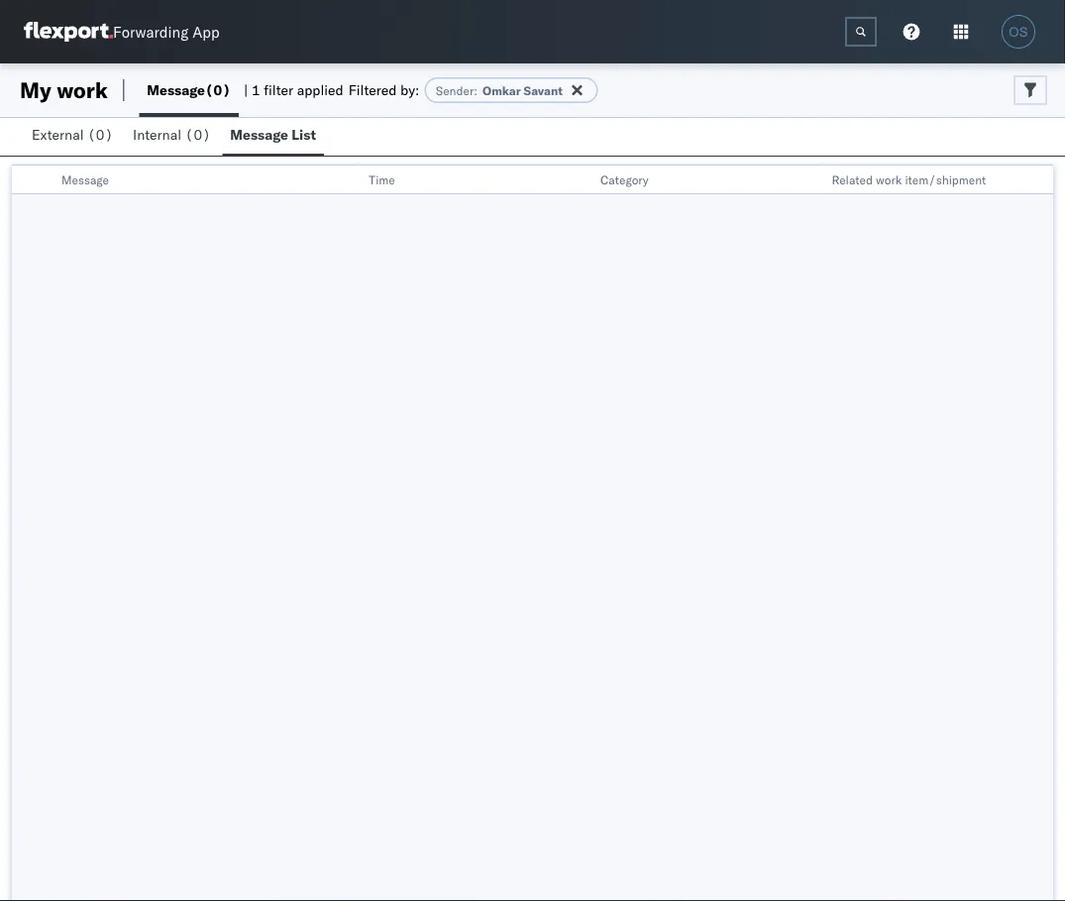 Task type: vqa. For each thing, say whether or not it's contained in the screenshot.
12:00
no



Task type: locate. For each thing, give the bounding box(es) containing it.
message up internal (0)
[[147, 81, 205, 99]]

os
[[1010, 24, 1029, 39]]

(0) right external
[[87, 126, 113, 143]]

sender
[[436, 83, 474, 98]]

internal (0)
[[133, 126, 211, 143]]

1 resize handle column header from the left
[[335, 166, 359, 195]]

resize handle column header
[[335, 166, 359, 195], [567, 166, 591, 195], [799, 166, 822, 195], [1030, 166, 1054, 195]]

applied
[[297, 81, 344, 99]]

1 horizontal spatial work
[[877, 172, 903, 187]]

message inside message list button
[[230, 126, 288, 143]]

resize handle column header left related
[[799, 166, 822, 195]]

my work
[[20, 76, 108, 104]]

3 resize handle column header from the left
[[799, 166, 822, 195]]

flexport. image
[[24, 22, 113, 42]]

by:
[[401, 81, 420, 99]]

1 vertical spatial message
[[230, 126, 288, 143]]

resize handle column header for message
[[335, 166, 359, 195]]

resize handle column header left time
[[335, 166, 359, 195]]

savant
[[524, 83, 563, 98]]

resize handle column header for related work item/shipment
[[1030, 166, 1054, 195]]

0 horizontal spatial message
[[61, 172, 109, 187]]

message list button
[[222, 117, 324, 156]]

work for my
[[57, 76, 108, 104]]

(0) right internal
[[185, 126, 211, 143]]

1 vertical spatial work
[[877, 172, 903, 187]]

resize handle column header for category
[[799, 166, 822, 195]]

(0) left | on the top left of the page
[[205, 81, 231, 99]]

work up external (0)
[[57, 76, 108, 104]]

message down external (0) button
[[61, 172, 109, 187]]

sender : omkar savant
[[436, 83, 563, 98]]

(0) for message (0)
[[205, 81, 231, 99]]

0 vertical spatial work
[[57, 76, 108, 104]]

filtered
[[349, 81, 397, 99]]

1 horizontal spatial message
[[147, 81, 205, 99]]

work right related
[[877, 172, 903, 187]]

resize handle column header left category on the top right
[[567, 166, 591, 195]]

forwarding app
[[113, 22, 220, 41]]

work
[[57, 76, 108, 104], [877, 172, 903, 187]]

(0)
[[205, 81, 231, 99], [87, 126, 113, 143], [185, 126, 211, 143]]

(0) for external (0)
[[87, 126, 113, 143]]

filter
[[264, 81, 294, 99]]

internal
[[133, 126, 182, 143]]

None text field
[[846, 17, 877, 47]]

4 resize handle column header from the left
[[1030, 166, 1054, 195]]

2 vertical spatial message
[[61, 172, 109, 187]]

message for (0)
[[147, 81, 205, 99]]

resize handle column header right the item/shipment
[[1030, 166, 1054, 195]]

message for list
[[230, 126, 288, 143]]

message left list
[[230, 126, 288, 143]]

2 horizontal spatial message
[[230, 126, 288, 143]]

0 horizontal spatial work
[[57, 76, 108, 104]]

category
[[601, 172, 649, 187]]

0 vertical spatial message
[[147, 81, 205, 99]]

2 resize handle column header from the left
[[567, 166, 591, 195]]

message
[[147, 81, 205, 99], [230, 126, 288, 143], [61, 172, 109, 187]]

app
[[192, 22, 220, 41]]

forwarding app link
[[24, 22, 220, 42]]



Task type: describe. For each thing, give the bounding box(es) containing it.
|
[[244, 81, 248, 99]]

related work item/shipment
[[832, 172, 987, 187]]

resize handle column header for time
[[567, 166, 591, 195]]

item/shipment
[[906, 172, 987, 187]]

:
[[474, 83, 478, 98]]

work for related
[[877, 172, 903, 187]]

message (0)
[[147, 81, 231, 99]]

1
[[252, 81, 260, 99]]

internal (0) button
[[125, 117, 222, 156]]

message list
[[230, 126, 316, 143]]

external
[[32, 126, 84, 143]]

my
[[20, 76, 51, 104]]

forwarding
[[113, 22, 189, 41]]

omkar
[[483, 83, 521, 98]]

(0) for internal (0)
[[185, 126, 211, 143]]

external (0)
[[32, 126, 113, 143]]

related
[[832, 172, 873, 187]]

time
[[369, 172, 395, 187]]

| 1 filter applied filtered by:
[[244, 81, 420, 99]]

external (0) button
[[24, 117, 125, 156]]

list
[[292, 126, 316, 143]]

os button
[[996, 9, 1042, 55]]



